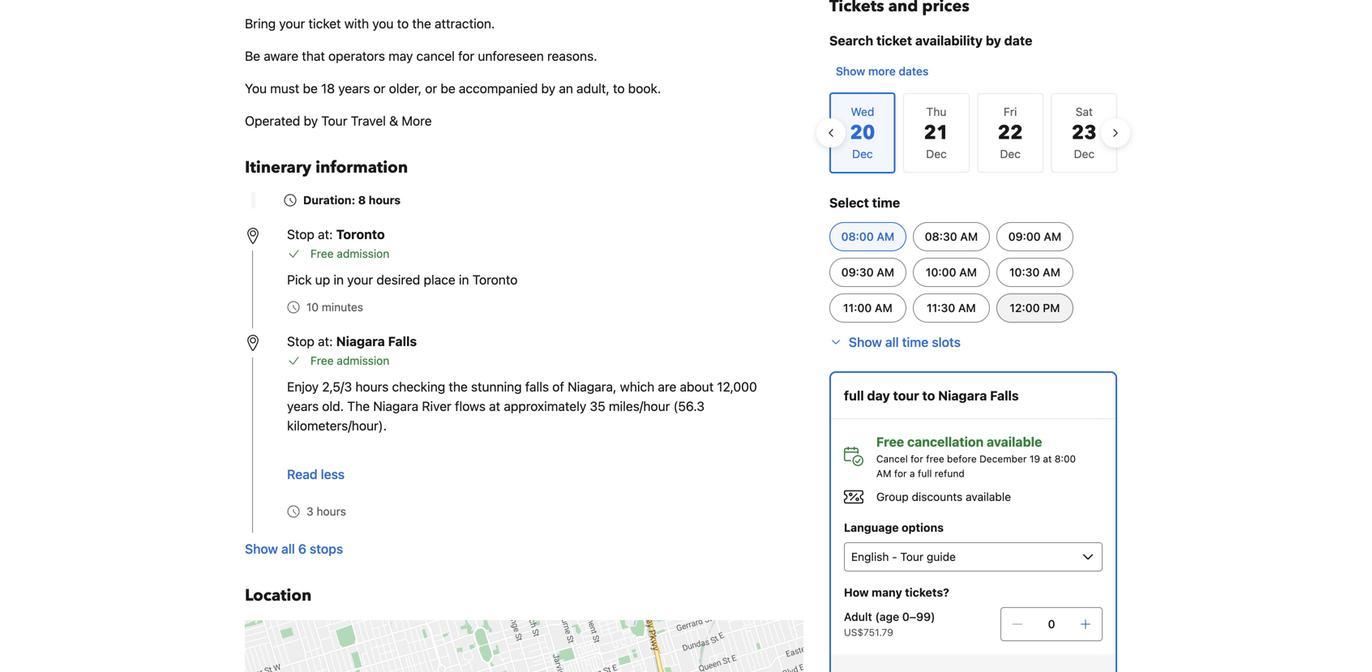 Task type: vqa. For each thing, say whether or not it's contained in the screenshot.
the "Show all 6 stops" button
yes



Task type: describe. For each thing, give the bounding box(es) containing it.
search
[[829, 33, 873, 48]]

niagara,
[[568, 379, 617, 394]]

am for 08:30 am
[[960, 230, 978, 243]]

select time
[[829, 195, 900, 210]]

which
[[620, 379, 654, 394]]

miles/hour
[[609, 398, 670, 414]]

am inside free cancellation available cancel for free before december 19 at 8:00 am for a full refund
[[876, 468, 891, 479]]

2 vertical spatial hours
[[317, 505, 346, 518]]

thu 21 dec
[[924, 105, 949, 161]]

2 horizontal spatial to
[[922, 388, 935, 403]]

show all 6 stops button
[[245, 539, 343, 559]]

dec for 23
[[1074, 147, 1095, 161]]

22
[[998, 120, 1023, 146]]

available for discounts
[[966, 490, 1011, 503]]

be
[[245, 48, 260, 64]]

time inside button
[[902, 334, 929, 350]]

dec for 21
[[926, 147, 947, 161]]

unforeseen
[[478, 48, 544, 64]]

1 in from the left
[[334, 272, 344, 287]]

1 be from the left
[[303, 81, 318, 96]]

must
[[270, 81, 299, 96]]

10:00
[[926, 266, 956, 279]]

search ticket availability by date
[[829, 33, 1032, 48]]

free for niagara falls
[[311, 354, 334, 367]]

free admission for niagara falls
[[311, 354, 389, 367]]

slots
[[932, 334, 961, 350]]

enjoy
[[287, 379, 319, 394]]

12,000
[[717, 379, 757, 394]]

am for 10:00 am
[[959, 266, 977, 279]]

stop at: toronto
[[287, 227, 385, 242]]

that
[[302, 48, 325, 64]]

region containing 21
[[816, 86, 1130, 180]]

fri 22 dec
[[998, 105, 1023, 161]]

place
[[424, 272, 455, 287]]

before
[[947, 453, 977, 465]]

11:30 am
[[927, 301, 976, 315]]

am for 09:30 am
[[877, 266, 894, 279]]

0 vertical spatial toronto
[[336, 227, 385, 242]]

sat 23 dec
[[1072, 105, 1097, 161]]

&
[[389, 113, 398, 129]]

show for show all time slots
[[849, 334, 882, 350]]

0 horizontal spatial the
[[412, 16, 431, 31]]

hours for 8
[[369, 193, 401, 207]]

how
[[844, 586, 869, 599]]

stop at: niagara falls
[[287, 334, 417, 349]]

pm
[[1043, 301, 1060, 315]]

show all time slots
[[849, 334, 961, 350]]

1 horizontal spatial years
[[338, 81, 370, 96]]

2 vertical spatial by
[[304, 113, 318, 129]]

09:00
[[1008, 230, 1041, 243]]

0 vertical spatial full
[[844, 388, 864, 403]]

1 vertical spatial to
[[613, 81, 625, 96]]

12:00 pm
[[1010, 301, 1060, 315]]

admission for niagara
[[337, 354, 389, 367]]

read
[[287, 467, 318, 482]]

free inside free cancellation available cancel for free before december 19 at 8:00 am for a full refund
[[876, 434, 904, 450]]

niagara down the minutes
[[336, 334, 385, 349]]

adult (age 0–99) us$751.79
[[844, 610, 935, 638]]

free cancellation available cancel for free before december 19 at 8:00 am for a full refund
[[876, 434, 1076, 479]]

at: for toronto
[[318, 227, 333, 242]]

09:30 am
[[841, 266, 894, 279]]

1 horizontal spatial by
[[541, 81, 556, 96]]

accompanied
[[459, 81, 538, 96]]

attraction.
[[435, 16, 495, 31]]

all for time
[[885, 334, 899, 350]]

1 horizontal spatial your
[[347, 272, 373, 287]]

1 horizontal spatial ticket
[[876, 33, 912, 48]]

0
[[1048, 617, 1055, 631]]

show for show all 6 stops
[[245, 541, 278, 557]]

old.
[[322, 398, 344, 414]]

10:00 am
[[926, 266, 977, 279]]

the
[[347, 398, 370, 414]]

stops
[[310, 541, 343, 557]]

are
[[658, 379, 676, 394]]

adult
[[844, 610, 872, 623]]

location
[[245, 585, 312, 607]]

you
[[372, 16, 394, 31]]

thu
[[926, 105, 947, 118]]

full inside free cancellation available cancel for free before december 19 at 8:00 am for a full refund
[[918, 468, 932, 479]]

pick up in your desired place in toronto
[[287, 272, 518, 287]]

desired
[[377, 272, 420, 287]]

show more dates button
[[829, 57, 935, 86]]

select
[[829, 195, 869, 210]]

tour
[[893, 388, 919, 403]]

date
[[1004, 33, 1032, 48]]

group
[[876, 490, 909, 503]]

options
[[902, 521, 944, 534]]

available for cancellation
[[987, 434, 1042, 450]]

refund
[[935, 468, 965, 479]]

aware
[[264, 48, 298, 64]]

10:30
[[1009, 266, 1040, 279]]

2,5/3
[[322, 379, 352, 394]]

many
[[872, 586, 902, 599]]

falls
[[525, 379, 549, 394]]

cancel
[[416, 48, 455, 64]]

december
[[979, 453, 1027, 465]]

at inside enjoy 2,5/3 hours checking the stunning falls of niagara, which are about 12,000 years old. the niagara river flows at approximately 35 miles/hour (56.3 kilometers/hour).
[[489, 398, 500, 414]]

pick
[[287, 272, 312, 287]]

2 be from the left
[[441, 81, 455, 96]]

am for 10:30 am
[[1043, 266, 1060, 279]]

with
[[344, 16, 369, 31]]

checking
[[392, 379, 445, 394]]

0 horizontal spatial time
[[872, 195, 900, 210]]



Task type: locate. For each thing, give the bounding box(es) containing it.
your right bring on the top
[[279, 16, 305, 31]]

0 vertical spatial at:
[[318, 227, 333, 242]]

0 horizontal spatial to
[[397, 16, 409, 31]]

be down cancel
[[441, 81, 455, 96]]

itinerary
[[245, 156, 311, 179]]

older,
[[389, 81, 422, 96]]

1 vertical spatial ticket
[[876, 33, 912, 48]]

08:00 am
[[841, 230, 894, 243]]

1 vertical spatial at:
[[318, 334, 333, 349]]

2 vertical spatial to
[[922, 388, 935, 403]]

to right "tour"
[[922, 388, 935, 403]]

operators
[[328, 48, 385, 64]]

1 dec from the left
[[926, 147, 947, 161]]

1 vertical spatial admission
[[337, 354, 389, 367]]

1 vertical spatial by
[[541, 81, 556, 96]]

am right 10:30
[[1043, 266, 1060, 279]]

niagara up cancellation
[[938, 388, 987, 403]]

0 vertical spatial free
[[311, 247, 334, 260]]

1 horizontal spatial all
[[885, 334, 899, 350]]

1 vertical spatial full
[[918, 468, 932, 479]]

1 vertical spatial time
[[902, 334, 929, 350]]

1 vertical spatial falls
[[990, 388, 1019, 403]]

2 horizontal spatial dec
[[1074, 147, 1095, 161]]

2 vertical spatial free
[[876, 434, 904, 450]]

1 vertical spatial years
[[287, 398, 319, 414]]

8
[[358, 193, 366, 207]]

an
[[559, 81, 573, 96]]

am right 10:00
[[959, 266, 977, 279]]

2 or from the left
[[425, 81, 437, 96]]

years
[[338, 81, 370, 96], [287, 398, 319, 414]]

map region
[[245, 620, 803, 672]]

am
[[877, 230, 894, 243], [960, 230, 978, 243], [1044, 230, 1061, 243], [877, 266, 894, 279], [959, 266, 977, 279], [1043, 266, 1060, 279], [875, 301, 892, 315], [958, 301, 976, 315], [876, 468, 891, 479]]

0 vertical spatial by
[[986, 33, 1001, 48]]

0 horizontal spatial full
[[844, 388, 864, 403]]

35
[[590, 398, 605, 414]]

1 vertical spatial all
[[281, 541, 295, 557]]

0 vertical spatial to
[[397, 16, 409, 31]]

for left a
[[894, 468, 907, 479]]

group discounts available
[[876, 490, 1011, 503]]

sat
[[1076, 105, 1093, 118]]

available
[[987, 434, 1042, 450], [966, 490, 1011, 503]]

0 vertical spatial at
[[489, 398, 500, 414]]

0 vertical spatial years
[[338, 81, 370, 96]]

11:00
[[843, 301, 872, 315]]

at down stunning
[[489, 398, 500, 414]]

11:30
[[927, 301, 955, 315]]

hours right 3
[[317, 505, 346, 518]]

free up cancel in the bottom of the page
[[876, 434, 904, 450]]

at: for niagara falls
[[318, 334, 333, 349]]

or left older,
[[373, 81, 385, 96]]

language options
[[844, 521, 944, 534]]

2 horizontal spatial by
[[986, 33, 1001, 48]]

1 horizontal spatial the
[[449, 379, 468, 394]]

0 vertical spatial show
[[836, 64, 865, 78]]

less
[[321, 467, 345, 482]]

enjoy 2,5/3 hours checking the stunning falls of niagara, which are about 12,000 years old. the niagara river flows at approximately 35 miles/hour (56.3 kilometers/hour).
[[287, 379, 757, 433]]

10:30 am
[[1009, 266, 1060, 279]]

at inside free cancellation available cancel for free before december 19 at 8:00 am for a full refund
[[1043, 453, 1052, 465]]

time left slots at the right of page
[[902, 334, 929, 350]]

10 minutes
[[306, 300, 363, 314]]

show inside button
[[245, 541, 278, 557]]

the inside enjoy 2,5/3 hours checking the stunning falls of niagara, which are about 12,000 years old. the niagara river flows at approximately 35 miles/hour (56.3 kilometers/hour).
[[449, 379, 468, 394]]

years inside enjoy 2,5/3 hours checking the stunning falls of niagara, which are about 12,000 years old. the niagara river flows at approximately 35 miles/hour (56.3 kilometers/hour).
[[287, 398, 319, 414]]

10
[[306, 300, 319, 314]]

years right 18
[[338, 81, 370, 96]]

to right you
[[397, 16, 409, 31]]

1 free admission from the top
[[311, 247, 389, 260]]

0 horizontal spatial ticket
[[308, 16, 341, 31]]

a
[[910, 468, 915, 479]]

free admission down the "stop at: toronto"
[[311, 247, 389, 260]]

admission down stop at: niagara falls
[[337, 354, 389, 367]]

travel
[[351, 113, 386, 129]]

full left day
[[844, 388, 864, 403]]

all inside button
[[281, 541, 295, 557]]

cancel
[[876, 453, 908, 465]]

1 vertical spatial hours
[[355, 379, 389, 394]]

2 vertical spatial show
[[245, 541, 278, 557]]

flows
[[455, 398, 486, 414]]

free admission down stop at: niagara falls
[[311, 354, 389, 367]]

2 admission from the top
[[337, 354, 389, 367]]

dec inside thu 21 dec
[[926, 147, 947, 161]]

hours for 2,5/3
[[355, 379, 389, 394]]

0 vertical spatial hours
[[369, 193, 401, 207]]

0 horizontal spatial in
[[334, 272, 344, 287]]

1 admission from the top
[[337, 247, 389, 260]]

show down search
[[836, 64, 865, 78]]

19
[[1030, 453, 1040, 465]]

8:00
[[1055, 453, 1076, 465]]

(56.3
[[673, 398, 705, 414]]

cancellation
[[907, 434, 984, 450]]

free up 2,5/3
[[311, 354, 334, 367]]

0 vertical spatial admission
[[337, 247, 389, 260]]

0 vertical spatial free admission
[[311, 247, 389, 260]]

ticket
[[308, 16, 341, 31], [876, 33, 912, 48]]

6
[[298, 541, 306, 557]]

hours up the
[[355, 379, 389, 394]]

stop down duration:
[[287, 227, 314, 242]]

ticket left with
[[308, 16, 341, 31]]

by left tour at left top
[[304, 113, 318, 129]]

1 vertical spatial show
[[849, 334, 882, 350]]

3
[[306, 505, 313, 518]]

free admission
[[311, 247, 389, 260], [311, 354, 389, 367]]

2 in from the left
[[459, 272, 469, 287]]

at
[[489, 398, 500, 414], [1043, 453, 1052, 465]]

1 horizontal spatial dec
[[1000, 147, 1021, 161]]

1 vertical spatial stop
[[287, 334, 314, 349]]

0 vertical spatial available
[[987, 434, 1042, 450]]

0–99)
[[902, 610, 935, 623]]

more
[[868, 64, 896, 78]]

show inside 'button'
[[836, 64, 865, 78]]

0 vertical spatial all
[[885, 334, 899, 350]]

years down enjoy
[[287, 398, 319, 414]]

ticket up the show more dates
[[876, 33, 912, 48]]

time right select on the right of the page
[[872, 195, 900, 210]]

1 horizontal spatial falls
[[990, 388, 1019, 403]]

show all 6 stops
[[245, 541, 343, 557]]

tour
[[321, 113, 347, 129]]

all inside button
[[885, 334, 899, 350]]

operated
[[245, 113, 300, 129]]

18
[[321, 81, 335, 96]]

21
[[924, 120, 949, 146]]

your up the minutes
[[347, 272, 373, 287]]

08:30
[[925, 230, 957, 243]]

be left 18
[[303, 81, 318, 96]]

0 horizontal spatial or
[[373, 81, 385, 96]]

stop for stop at: niagara falls
[[287, 334, 314, 349]]

dec down 21
[[926, 147, 947, 161]]

1 or from the left
[[373, 81, 385, 96]]

for up a
[[911, 453, 923, 465]]

to left the book.
[[613, 81, 625, 96]]

1 horizontal spatial for
[[894, 468, 907, 479]]

for right cancel
[[458, 48, 474, 64]]

available inside free cancellation available cancel for free before december 19 at 8:00 am for a full refund
[[987, 434, 1042, 450]]

book.
[[628, 81, 661, 96]]

free down the "stop at: toronto"
[[311, 247, 334, 260]]

12:00
[[1010, 301, 1040, 315]]

stop down 10 at top left
[[287, 334, 314, 349]]

1 vertical spatial at
[[1043, 453, 1052, 465]]

show
[[836, 64, 865, 78], [849, 334, 882, 350], [245, 541, 278, 557]]

tickets?
[[905, 586, 949, 599]]

am down cancel in the bottom of the page
[[876, 468, 891, 479]]

admission for toronto
[[337, 247, 389, 260]]

am for 09:00 am
[[1044, 230, 1061, 243]]

3 hours
[[306, 505, 346, 518]]

1 horizontal spatial full
[[918, 468, 932, 479]]

the up flows
[[449, 379, 468, 394]]

0 vertical spatial stop
[[287, 227, 314, 242]]

1 horizontal spatial toronto
[[472, 272, 518, 287]]

hours right '8'
[[369, 193, 401, 207]]

11:00 am
[[843, 301, 892, 315]]

1 vertical spatial toronto
[[472, 272, 518, 287]]

region
[[816, 86, 1130, 180]]

2 at: from the top
[[318, 334, 333, 349]]

to
[[397, 16, 409, 31], [613, 81, 625, 96], [922, 388, 935, 403]]

may
[[389, 48, 413, 64]]

2 dec from the left
[[1000, 147, 1021, 161]]

availability
[[915, 33, 983, 48]]

show all time slots button
[[829, 332, 961, 352]]

bring
[[245, 16, 276, 31]]

show more dates
[[836, 64, 929, 78]]

in
[[334, 272, 344, 287], [459, 272, 469, 287]]

0 horizontal spatial your
[[279, 16, 305, 31]]

available up "december"
[[987, 434, 1042, 450]]

0 horizontal spatial dec
[[926, 147, 947, 161]]

0 horizontal spatial be
[[303, 81, 318, 96]]

falls up "december"
[[990, 388, 1019, 403]]

river
[[422, 398, 451, 414]]

1 horizontal spatial time
[[902, 334, 929, 350]]

0 horizontal spatial falls
[[388, 334, 417, 349]]

show left 6
[[245, 541, 278, 557]]

dates
[[899, 64, 929, 78]]

show down 11:00 am
[[849, 334, 882, 350]]

09:30
[[841, 266, 874, 279]]

23
[[1072, 120, 1097, 146]]

dec inside fri 22 dec
[[1000, 147, 1021, 161]]

at: down '10 minutes'
[[318, 334, 333, 349]]

dec down '23'
[[1074, 147, 1095, 161]]

be aware that operators may cancel for unforeseen reasons.
[[245, 48, 597, 64]]

1 at: from the top
[[318, 227, 333, 242]]

2 stop from the top
[[287, 334, 314, 349]]

1 horizontal spatial or
[[425, 81, 437, 96]]

2 horizontal spatial for
[[911, 453, 923, 465]]

at:
[[318, 227, 333, 242], [318, 334, 333, 349]]

am for 11:30 am
[[958, 301, 976, 315]]

0 horizontal spatial toronto
[[336, 227, 385, 242]]

1 vertical spatial for
[[911, 453, 923, 465]]

am right 09:30
[[877, 266, 894, 279]]

0 vertical spatial ticket
[[308, 16, 341, 31]]

toronto
[[336, 227, 385, 242], [472, 272, 518, 287]]

stunning
[[471, 379, 522, 394]]

all left 6
[[281, 541, 295, 557]]

the up be aware that operators may cancel for unforeseen reasons.
[[412, 16, 431, 31]]

3 dec from the left
[[1074, 147, 1095, 161]]

0 vertical spatial falls
[[388, 334, 417, 349]]

by left an
[[541, 81, 556, 96]]

in right up
[[334, 272, 344, 287]]

0 horizontal spatial by
[[304, 113, 318, 129]]

operated by tour travel & more
[[245, 113, 432, 129]]

am for 08:00 am
[[877, 230, 894, 243]]

dec for 22
[[1000, 147, 1021, 161]]

dec down 22
[[1000, 147, 1021, 161]]

am for 11:00 am
[[875, 301, 892, 315]]

be
[[303, 81, 318, 96], [441, 81, 455, 96]]

at: down duration:
[[318, 227, 333, 242]]

1 vertical spatial free admission
[[311, 354, 389, 367]]

1 horizontal spatial to
[[613, 81, 625, 96]]

am right '08:30'
[[960, 230, 978, 243]]

stop for stop at: toronto
[[287, 227, 314, 242]]

0 vertical spatial for
[[458, 48, 474, 64]]

falls up checking on the left bottom of the page
[[388, 334, 417, 349]]

am right '11:00'
[[875, 301, 892, 315]]

free for toronto
[[311, 247, 334, 260]]

admission down the "stop at: toronto"
[[337, 247, 389, 260]]

show for show more dates
[[836, 64, 865, 78]]

1 stop from the top
[[287, 227, 314, 242]]

all down 11:00 am
[[885, 334, 899, 350]]

reasons.
[[547, 48, 597, 64]]

am right 09:00
[[1044, 230, 1061, 243]]

hours inside enjoy 2,5/3 hours checking the stunning falls of niagara, which are about 12,000 years old. the niagara river flows at approximately 35 miles/hour (56.3 kilometers/hour).
[[355, 379, 389, 394]]

0 horizontal spatial all
[[281, 541, 295, 557]]

kilometers/hour).
[[287, 418, 387, 433]]

0 vertical spatial the
[[412, 16, 431, 31]]

0 horizontal spatial for
[[458, 48, 474, 64]]

0 vertical spatial time
[[872, 195, 900, 210]]

1 horizontal spatial be
[[441, 81, 455, 96]]

08:00
[[841, 230, 874, 243]]

information
[[315, 156, 408, 179]]

time
[[872, 195, 900, 210], [902, 334, 929, 350]]

(age
[[875, 610, 899, 623]]

1 vertical spatial the
[[449, 379, 468, 394]]

in right "place"
[[459, 272, 469, 287]]

available down "december"
[[966, 490, 1011, 503]]

niagara down checking on the left bottom of the page
[[373, 398, 419, 414]]

1 vertical spatial free
[[311, 354, 334, 367]]

dec inside sat 23 dec
[[1074, 147, 1095, 161]]

am right 11:30
[[958, 301, 976, 315]]

fri
[[1004, 105, 1017, 118]]

you
[[245, 81, 267, 96]]

show inside button
[[849, 334, 882, 350]]

2 vertical spatial for
[[894, 468, 907, 479]]

0 horizontal spatial at
[[489, 398, 500, 414]]

full right a
[[918, 468, 932, 479]]

by left date in the right top of the page
[[986, 33, 1001, 48]]

0 horizontal spatial years
[[287, 398, 319, 414]]

1 horizontal spatial at
[[1043, 453, 1052, 465]]

1 horizontal spatial in
[[459, 272, 469, 287]]

at right 19 at the bottom of the page
[[1043, 453, 1052, 465]]

1 vertical spatial available
[[966, 490, 1011, 503]]

or right older,
[[425, 81, 437, 96]]

1 vertical spatial your
[[347, 272, 373, 287]]

niagara inside enjoy 2,5/3 hours checking the stunning falls of niagara, which are about 12,000 years old. the niagara river flows at approximately 35 miles/hour (56.3 kilometers/hour).
[[373, 398, 419, 414]]

2 free admission from the top
[[311, 354, 389, 367]]

free admission for toronto
[[311, 247, 389, 260]]

approximately
[[504, 398, 586, 414]]

0 vertical spatial your
[[279, 16, 305, 31]]

toronto down '8'
[[336, 227, 385, 242]]

minutes
[[322, 300, 363, 314]]

about
[[680, 379, 714, 394]]

am right 08:00
[[877, 230, 894, 243]]

all for 6
[[281, 541, 295, 557]]

toronto right "place"
[[472, 272, 518, 287]]

stop
[[287, 227, 314, 242], [287, 334, 314, 349]]



